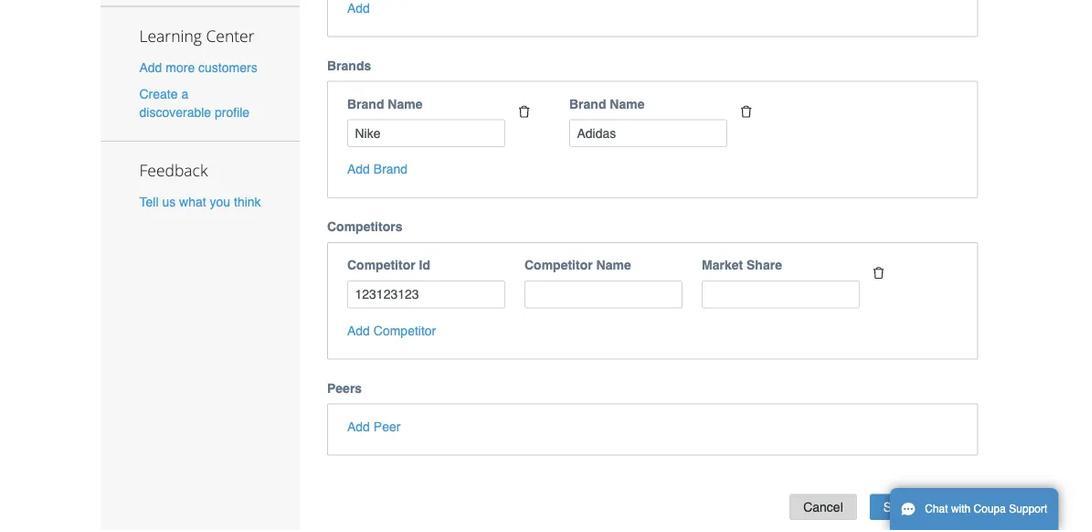Task type: describe. For each thing, give the bounding box(es) containing it.
market share
[[702, 258, 782, 272]]

us
[[162, 194, 176, 209]]

competitor inside button
[[374, 323, 436, 338]]

brand for brand name text field
[[569, 96, 606, 111]]

add brand button
[[347, 160, 408, 178]]

create a discoverable profile
[[139, 87, 250, 119]]

save changes button
[[870, 494, 978, 520]]

Market Share text field
[[702, 281, 860, 308]]

market
[[702, 258, 743, 272]]

brand name for brand name text box at top
[[347, 96, 423, 111]]

Brand Name text field
[[347, 119, 505, 147]]

competitor for competitor name
[[525, 258, 593, 272]]

discoverable
[[139, 105, 211, 119]]

center
[[206, 25, 255, 46]]

tell us what you think
[[139, 194, 261, 209]]

create
[[139, 87, 178, 101]]

cancel link
[[790, 494, 857, 520]]

add for add brand
[[347, 162, 370, 176]]

customers
[[198, 60, 257, 74]]

add for add competitor
[[347, 323, 370, 338]]

add more customers link
[[139, 60, 257, 74]]

brand inside button
[[374, 162, 408, 176]]

chat
[[925, 503, 948, 515]]

a
[[181, 87, 188, 101]]

competitor id
[[347, 258, 430, 272]]

peer
[[374, 419, 401, 434]]

brands
[[327, 58, 371, 73]]

Competitor Name text field
[[525, 281, 683, 308]]

with
[[951, 503, 971, 515]]

add competitor button
[[347, 321, 436, 339]]

competitor for competitor id
[[347, 258, 415, 272]]

learning center
[[139, 25, 255, 46]]

create a discoverable profile link
[[139, 87, 250, 119]]

tell us what you think button
[[139, 193, 261, 211]]

think
[[234, 194, 261, 209]]

add for add peer
[[347, 419, 370, 434]]

profile
[[215, 105, 250, 119]]

Brand Name text field
[[569, 119, 727, 147]]

chat with coupa support button
[[890, 488, 1059, 530]]

add brand
[[347, 162, 408, 176]]

brand for brand name text box at top
[[347, 96, 384, 111]]

cancel
[[803, 500, 843, 514]]

feedback
[[139, 159, 208, 181]]



Task type: locate. For each thing, give the bounding box(es) containing it.
competitor
[[347, 258, 415, 272], [525, 258, 593, 272], [374, 323, 436, 338]]

coupa
[[974, 503, 1006, 515]]

changes
[[916, 500, 965, 514]]

save changes
[[883, 500, 965, 514]]

competitors
[[327, 219, 402, 234]]

brand up brand name text field
[[569, 96, 606, 111]]

brand name
[[347, 96, 423, 111], [569, 96, 645, 111]]

name for brand name text field
[[610, 96, 645, 111]]

competitor down competitor id text field
[[374, 323, 436, 338]]

learning
[[139, 25, 202, 46]]

name
[[388, 96, 423, 111], [610, 96, 645, 111], [596, 258, 631, 272]]

2 brand name from the left
[[569, 96, 645, 111]]

name for brand name text box at top
[[388, 96, 423, 111]]

competitor down competitors
[[347, 258, 415, 272]]

chat with coupa support
[[925, 503, 1048, 515]]

Competitor Id text field
[[347, 281, 505, 308]]

add button
[[347, 0, 370, 17]]

share
[[747, 258, 782, 272]]

id
[[419, 258, 430, 272]]

tell
[[139, 194, 159, 209]]

0 horizontal spatial brand name
[[347, 96, 423, 111]]

add up brands at the left top of page
[[347, 0, 370, 15]]

brand name up brand name text field
[[569, 96, 645, 111]]

competitor name
[[525, 258, 631, 272]]

add up peers
[[347, 323, 370, 338]]

1 horizontal spatial brand name
[[569, 96, 645, 111]]

add up competitors
[[347, 162, 370, 176]]

what
[[179, 194, 206, 209]]

support
[[1009, 503, 1048, 515]]

brand name for brand name text field
[[569, 96, 645, 111]]

add for add
[[347, 0, 370, 15]]

name up brand name text box at top
[[388, 96, 423, 111]]

add for add more customers
[[139, 60, 162, 74]]

brand name up brand name text box at top
[[347, 96, 423, 111]]

name for competitor name text box
[[596, 258, 631, 272]]

brand
[[347, 96, 384, 111], [569, 96, 606, 111], [374, 162, 408, 176]]

brand down brands at the left top of page
[[347, 96, 384, 111]]

brand down brand name text box at top
[[374, 162, 408, 176]]

add peer button
[[347, 417, 401, 435]]

add
[[347, 0, 370, 15], [139, 60, 162, 74], [347, 162, 370, 176], [347, 323, 370, 338], [347, 419, 370, 434]]

add left peer
[[347, 419, 370, 434]]

add competitor
[[347, 323, 436, 338]]

peers
[[327, 381, 362, 395]]

save
[[883, 500, 913, 514]]

name up competitor name text box
[[596, 258, 631, 272]]

1 brand name from the left
[[347, 96, 423, 111]]

add more customers
[[139, 60, 257, 74]]

name up brand name text field
[[610, 96, 645, 111]]

add inside button
[[347, 162, 370, 176]]

you
[[210, 194, 230, 209]]

more
[[166, 60, 195, 74]]

add up create
[[139, 60, 162, 74]]

add peer
[[347, 419, 401, 434]]

competitor up competitor name text box
[[525, 258, 593, 272]]



Task type: vqa. For each thing, say whether or not it's contained in the screenshot.
Competitor Id
yes



